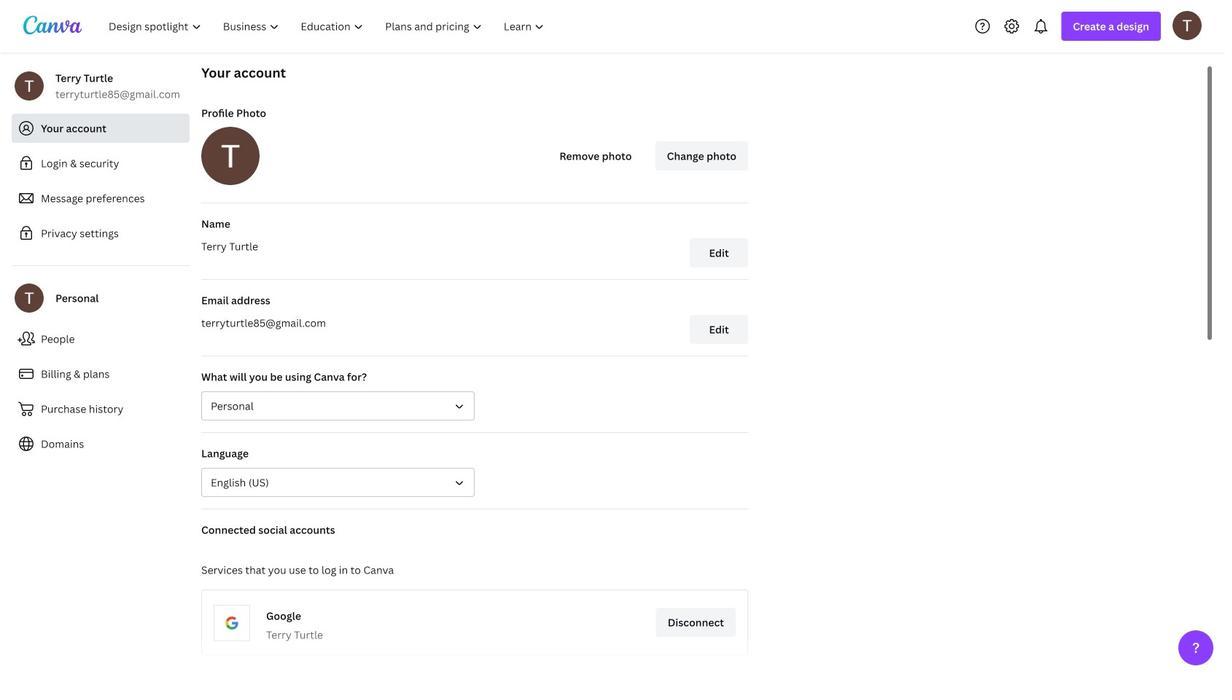 Task type: locate. For each thing, give the bounding box(es) containing it.
top level navigation element
[[99, 12, 557, 41]]

None button
[[201, 392, 475, 421]]



Task type: vqa. For each thing, say whether or not it's contained in the screenshot.
Type one or more names, groups or e​​ma​il​s "text field"
no



Task type: describe. For each thing, give the bounding box(es) containing it.
terry turtle image
[[1173, 11, 1202, 40]]

Language: English (US) button
[[201, 468, 475, 498]]



